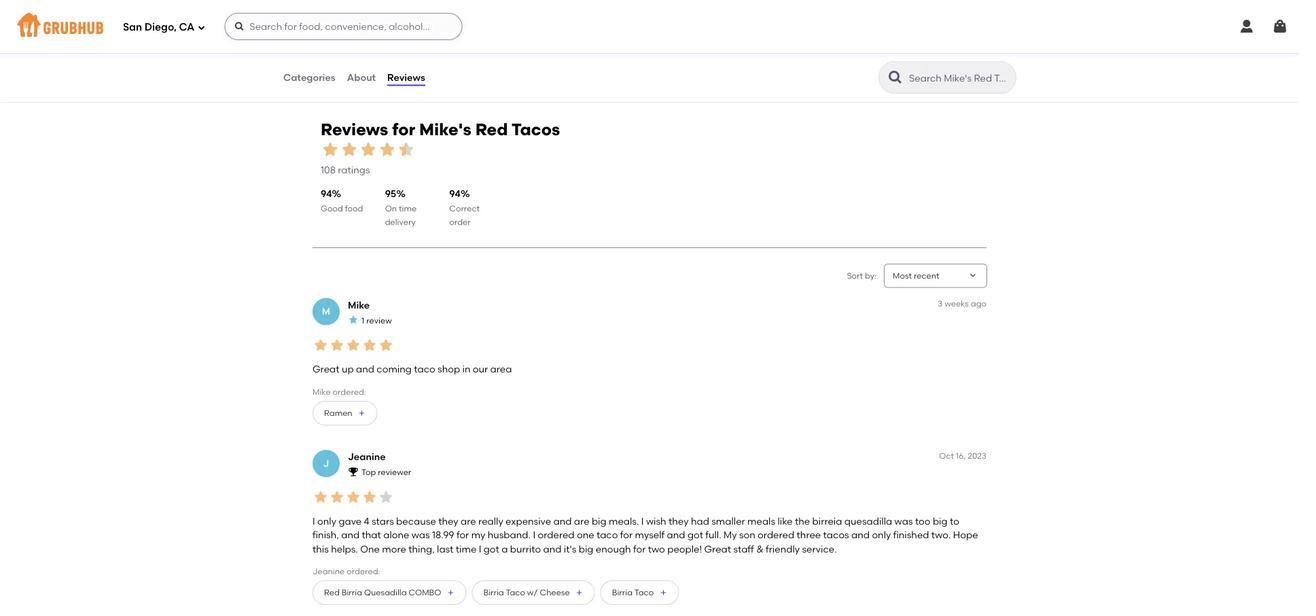 Task type: vqa. For each thing, say whether or not it's contained in the screenshot.
the had
yes



Task type: describe. For each thing, give the bounding box(es) containing it.
diego,
[[145, 21, 177, 33]]

ago
[[971, 299, 987, 309]]

service.
[[802, 543, 837, 555]]

for down meals.
[[620, 530, 633, 541]]

one
[[360, 543, 380, 555]]

birria taco w/ cheese button
[[472, 581, 595, 605]]

quesadilla
[[845, 516, 893, 527]]

94 correct order
[[450, 188, 480, 227]]

ramen
[[324, 408, 353, 418]]

trophy icon image
[[348, 467, 359, 478]]

birria taco w/ cheese
[[484, 588, 570, 598]]

reviews for reviews for mike's red tacos
[[321, 120, 388, 139]]

husband.
[[488, 530, 531, 541]]

4 inside i only gave 4 stars because they are really expensive and are big meals. i wish they had smaller meals like the birreia quesadilla was too big to finish, and that alone was 18.99 for my husband. i ordered one taco for myself and got full. my son ordered three tacos and only finished two. hope this helps. one more thing, last time i got a burrito and it's big enough for two people!   great staff & friendly service.
[[364, 516, 370, 527]]

m
[[322, 306, 331, 318]]

94 good food
[[321, 188, 363, 213]]

time inside 95 on time delivery
[[399, 203, 417, 213]]

plus icon image for red birria quesadilla combo
[[447, 589, 455, 597]]

2 ordered from the left
[[758, 530, 795, 541]]

15
[[468, 48, 477, 60]]

big down one
[[579, 543, 594, 555]]

sort
[[847, 271, 863, 281]]

people!
[[668, 543, 702, 555]]

jeanine ordered:
[[313, 567, 380, 576]]

it's
[[564, 543, 577, 555]]

for left "mike's"
[[392, 120, 415, 139]]

two.
[[932, 530, 951, 541]]

1
[[362, 316, 365, 326]]

had
[[691, 516, 710, 527]]

weeks
[[945, 299, 969, 309]]

$5.49 delivery
[[545, 45, 598, 55]]

taco for birria taco
[[635, 588, 654, 598]]

delivery right the $1.49
[[808, 45, 839, 55]]

16,
[[956, 451, 966, 461]]

cheese
[[540, 588, 570, 598]]

and down the quesadilla at the right
[[852, 530, 870, 541]]

i only gave 4 stars because they are really expensive and are big meals. i wish they had smaller meals like the birreia quesadilla was too big to finish, and that alone was 18.99 for my husband. i ordered one taco for myself and got full. my son ordered three tacos and only finished two. hope this helps. one more thing, last time i got a burrito and it's big enough for two people!   great staff & friendly service.
[[313, 516, 979, 555]]

really
[[479, 516, 504, 527]]

shop
[[438, 364, 460, 375]]

1 ordered from the left
[[538, 530, 575, 541]]

2023
[[968, 451, 987, 461]]

delivery right the $5.49
[[567, 45, 598, 55]]

about button
[[346, 53, 377, 102]]

my
[[724, 530, 737, 541]]

my
[[472, 530, 486, 541]]

mike for mike
[[348, 299, 370, 311]]

ratings for 108 ratings
[[338, 164, 370, 176]]

0 horizontal spatial only
[[318, 516, 337, 527]]

and down gave
[[341, 530, 360, 541]]

one
[[577, 530, 594, 541]]

this
[[313, 543, 329, 555]]

mike for mike ordered:
[[313, 387, 331, 397]]

plus icon image for birria taco
[[660, 589, 668, 597]]

mike ordered:
[[313, 387, 366, 397]]

most recent
[[893, 271, 940, 281]]

by:
[[865, 271, 877, 281]]

top
[[362, 468, 376, 477]]

up
[[342, 364, 354, 375]]

3 weeks ago
[[938, 299, 987, 309]]

smaller
[[712, 516, 745, 527]]

great up and coming taco shop in our area
[[313, 364, 512, 375]]

&
[[757, 543, 764, 555]]

san diego, ca
[[123, 21, 195, 33]]

Sort by: field
[[893, 270, 940, 282]]

min
[[328, 33, 343, 43]]

Search Mike's Red Tacos search field
[[908, 71, 1012, 84]]

tacos
[[824, 530, 850, 541]]

ramen button
[[313, 401, 378, 426]]

meals
[[748, 516, 776, 527]]

birria for birria taco
[[612, 588, 633, 598]]

oct 16, 2023
[[940, 451, 987, 461]]

i up finish, on the bottom left of page
[[313, 516, 315, 527]]

94 for 94 correct order
[[450, 188, 461, 200]]

time inside i only gave 4 stars because they are really expensive and are big meals. i wish they had smaller meals like the birreia quesadilla was too big to finish, and that alone was 18.99 for my husband. i ordered one taco for myself and got full. my son ordered three tacos and only finished two. hope this helps. one more thing, last time i got a burrito and it's big enough for two people!   great staff & friendly service.
[[456, 543, 477, 555]]

friendly
[[766, 543, 800, 555]]

30–45 min $6.49 delivery
[[302, 33, 355, 55]]

our
[[473, 364, 488, 375]]

and up 'it's'
[[554, 516, 572, 527]]

most
[[893, 271, 912, 281]]

2 are from the left
[[574, 516, 590, 527]]

0 horizontal spatial great
[[313, 364, 340, 375]]

expensive
[[506, 516, 551, 527]]

15 ratings
[[468, 48, 511, 60]]

top reviewer
[[362, 468, 411, 477]]

and left 'it's'
[[543, 543, 562, 555]]

ratings for 4 ratings
[[722, 48, 754, 60]]

0 vertical spatial red
[[476, 120, 508, 139]]

reviews for reviews
[[388, 72, 425, 83]]

2 horizontal spatial svg image
[[1273, 18, 1289, 35]]

j
[[323, 458, 329, 469]]

birria for birria taco w/ cheese
[[484, 588, 504, 598]]

too
[[916, 516, 931, 527]]

the
[[795, 516, 810, 527]]

a
[[502, 543, 508, 555]]

reviews button
[[387, 53, 426, 102]]

coming
[[377, 364, 412, 375]]

correct
[[450, 203, 480, 213]]

svg image
[[234, 21, 245, 32]]

meals.
[[609, 516, 639, 527]]

area
[[490, 364, 512, 375]]

big up one
[[592, 516, 607, 527]]

to
[[950, 516, 960, 527]]

good
[[321, 203, 343, 213]]

quesadilla
[[364, 588, 407, 598]]

last
[[437, 543, 454, 555]]

main navigation navigation
[[0, 0, 1300, 53]]

thing,
[[409, 543, 435, 555]]

reviewer
[[378, 468, 411, 477]]

for left my
[[457, 530, 469, 541]]

delivery inside 30–45 min $6.49 delivery
[[325, 45, 355, 55]]



Task type: locate. For each thing, give the bounding box(es) containing it.
1 vertical spatial great
[[705, 543, 731, 555]]

1 vertical spatial was
[[412, 530, 430, 541]]

birria inside birria taco button
[[612, 588, 633, 598]]

birria down jeanine ordered:
[[342, 588, 362, 598]]

0 vertical spatial time
[[399, 203, 417, 213]]

ratings
[[479, 48, 511, 60], [722, 48, 754, 60], [338, 164, 370, 176]]

about
[[347, 72, 376, 83]]

1 horizontal spatial ratings
[[479, 48, 511, 60]]

three
[[797, 530, 821, 541]]

taco
[[322, 16, 341, 26], [506, 588, 525, 598], [635, 588, 654, 598]]

myself
[[635, 530, 665, 541]]

1 horizontal spatial they
[[669, 516, 689, 527]]

finished
[[894, 530, 930, 541]]

0 horizontal spatial jeanine
[[313, 567, 345, 576]]

1 horizontal spatial taco
[[506, 588, 525, 598]]

0 vertical spatial mike
[[348, 299, 370, 311]]

time right on
[[399, 203, 417, 213]]

ratings left the $1.49
[[722, 48, 754, 60]]

for
[[392, 120, 415, 139], [457, 530, 469, 541], [620, 530, 633, 541], [633, 543, 646, 555]]

i down expensive
[[533, 530, 536, 541]]

w/
[[527, 588, 538, 598]]

0 horizontal spatial time
[[399, 203, 417, 213]]

108
[[321, 164, 336, 176]]

finish,
[[313, 530, 339, 541]]

4 ratings
[[714, 48, 754, 60]]

categories
[[283, 72, 336, 83]]

food
[[345, 203, 363, 213]]

ratings for 15 ratings
[[479, 48, 511, 60]]

1 are from the left
[[461, 516, 476, 527]]

son
[[740, 530, 756, 541]]

Search for food, convenience, alcohol... search field
[[225, 13, 462, 40]]

1 vertical spatial red
[[324, 588, 340, 598]]

ordered up 'it's'
[[538, 530, 575, 541]]

0 horizontal spatial was
[[412, 530, 430, 541]]

1 horizontal spatial taco
[[597, 530, 618, 541]]

they left the had
[[669, 516, 689, 527]]

0 horizontal spatial ratings
[[338, 164, 370, 176]]

combo
[[409, 588, 441, 598]]

1 vertical spatial taco
[[597, 530, 618, 541]]

$1.49 delivery
[[788, 45, 839, 55]]

1 horizontal spatial was
[[895, 516, 913, 527]]

categories button
[[283, 53, 336, 102]]

delivery down on
[[385, 217, 416, 227]]

that
[[362, 530, 381, 541]]

are up one
[[574, 516, 590, 527]]

plus icon image right the cheese
[[576, 589, 584, 597]]

birria down enough
[[612, 588, 633, 598]]

1 horizontal spatial 94
[[450, 188, 461, 200]]

sort by:
[[847, 271, 877, 281]]

0 horizontal spatial 94
[[321, 188, 332, 200]]

plus icon image right ramen
[[358, 409, 366, 418]]

plus icon image inside red birria quesadilla combo button
[[447, 589, 455, 597]]

birreia
[[813, 516, 843, 527]]

more
[[382, 543, 406, 555]]

94 up correct at the left
[[450, 188, 461, 200]]

got
[[688, 530, 704, 541], [484, 543, 499, 555]]

only down the quesadilla at the right
[[872, 530, 891, 541]]

ordered: down one
[[347, 567, 380, 576]]

0 vertical spatial jeanine
[[348, 451, 386, 463]]

0 horizontal spatial got
[[484, 543, 499, 555]]

0 horizontal spatial birria
[[342, 588, 362, 598]]

1 vertical spatial jeanine
[[313, 567, 345, 576]]

0 vertical spatial reviews
[[388, 72, 425, 83]]

reviews
[[388, 72, 425, 83], [321, 120, 388, 139]]

birria inside birria taco w/ cheese button
[[484, 588, 504, 598]]

red birria quesadilla combo
[[324, 588, 441, 598]]

are up my
[[461, 516, 476, 527]]

2 they from the left
[[669, 516, 689, 527]]

ordered: for gave
[[347, 567, 380, 576]]

time down my
[[456, 543, 477, 555]]

1 horizontal spatial svg image
[[1239, 18, 1256, 35]]

0 horizontal spatial mike
[[313, 387, 331, 397]]

svg image
[[1239, 18, 1256, 35], [1273, 18, 1289, 35], [197, 23, 205, 32]]

subscription pass image
[[302, 16, 316, 27]]

94
[[321, 188, 332, 200], [450, 188, 461, 200]]

1 horizontal spatial got
[[688, 530, 704, 541]]

taco down two
[[635, 588, 654, 598]]

$6.49
[[302, 45, 323, 55]]

i left wish
[[642, 516, 644, 527]]

birria taco button
[[601, 581, 679, 605]]

94 inside the 94 correct order
[[450, 188, 461, 200]]

was up the "thing,"
[[412, 530, 430, 541]]

plus icon image right combo
[[447, 589, 455, 597]]

only up finish, on the bottom left of page
[[318, 516, 337, 527]]

taco for birria taco w/ cheese
[[506, 588, 525, 598]]

review
[[367, 316, 392, 326]]

0 horizontal spatial 4
[[364, 516, 370, 527]]

search icon image
[[888, 69, 904, 86]]

mike up ramen
[[313, 387, 331, 397]]

taco up enough
[[597, 530, 618, 541]]

94 for 94 good food
[[321, 188, 332, 200]]

ratings right 108
[[338, 164, 370, 176]]

0 vertical spatial taco
[[414, 364, 436, 375]]

0 horizontal spatial ordered
[[538, 530, 575, 541]]

and up 'people!'
[[667, 530, 686, 541]]

big up two.
[[933, 516, 948, 527]]

ca
[[179, 21, 195, 33]]

helps.
[[331, 543, 358, 555]]

1 vertical spatial time
[[456, 543, 477, 555]]

star icon image
[[457, 33, 468, 44], [468, 33, 479, 44], [321, 140, 340, 159], [340, 140, 359, 159], [359, 140, 378, 159], [378, 140, 397, 159], [397, 140, 416, 159], [397, 140, 416, 159], [348, 315, 359, 326], [313, 337, 329, 354], [329, 337, 345, 354], [345, 337, 362, 354], [362, 337, 378, 354], [378, 337, 394, 354], [313, 489, 329, 506], [329, 489, 345, 506], [345, 489, 362, 506], [362, 489, 378, 506], [378, 489, 394, 506]]

ratings right 15
[[479, 48, 511, 60]]

1 horizontal spatial 4
[[714, 48, 720, 60]]

0 horizontal spatial taco
[[414, 364, 436, 375]]

plus icon image inside ramen button
[[358, 409, 366, 418]]

ordered:
[[333, 387, 366, 397], [347, 567, 380, 576]]

delivery inside 95 on time delivery
[[385, 217, 416, 227]]

taco left w/
[[506, 588, 525, 598]]

wish
[[646, 516, 667, 527]]

two
[[648, 543, 665, 555]]

delivery down "min"
[[325, 45, 355, 55]]

plus icon image inside birria taco w/ cheese button
[[576, 589, 584, 597]]

enough
[[596, 543, 631, 555]]

94 inside the 94 good food
[[321, 188, 332, 200]]

red inside button
[[324, 588, 340, 598]]

oct
[[940, 451, 954, 461]]

0 horizontal spatial they
[[439, 516, 459, 527]]

1 they from the left
[[439, 516, 459, 527]]

plus icon image right birria taco
[[660, 589, 668, 597]]

san
[[123, 21, 142, 33]]

2 birria from the left
[[484, 588, 504, 598]]

reviews up 108 ratings on the left top of page
[[321, 120, 388, 139]]

was
[[895, 516, 913, 527], [412, 530, 430, 541]]

great inside i only gave 4 stars because they are really expensive and are big meals. i wish they had smaller meals like the birreia quesadilla was too big to finish, and that alone was 18.99 for my husband. i ordered one taco for myself and got full. my son ordered three tacos and only finished two. hope this helps. one more thing, last time i got a burrito and it's big enough for two people!   great staff & friendly service.
[[705, 543, 731, 555]]

jeanine down this
[[313, 567, 345, 576]]

plus icon image for birria taco w/ cheese
[[576, 589, 584, 597]]

birria inside red birria quesadilla combo button
[[342, 588, 362, 598]]

reviews for mike's red tacos
[[321, 120, 560, 139]]

0 horizontal spatial red
[[324, 588, 340, 598]]

and right up
[[356, 364, 375, 375]]

2 94 from the left
[[450, 188, 461, 200]]

2 horizontal spatial birria
[[612, 588, 633, 598]]

they up "18.99"
[[439, 516, 459, 527]]

1 horizontal spatial great
[[705, 543, 731, 555]]

0 horizontal spatial svg image
[[197, 23, 205, 32]]

1 horizontal spatial mike
[[348, 299, 370, 311]]

red left tacos
[[476, 120, 508, 139]]

3
[[938, 299, 943, 309]]

1 vertical spatial mike
[[313, 387, 331, 397]]

1 birria from the left
[[342, 588, 362, 598]]

are
[[461, 516, 476, 527], [574, 516, 590, 527]]

1 horizontal spatial time
[[456, 543, 477, 555]]

1 94 from the left
[[321, 188, 332, 200]]

because
[[396, 516, 436, 527]]

tacos
[[512, 120, 560, 139]]

red down jeanine ordered:
[[324, 588, 340, 598]]

jeanine for jeanine
[[348, 451, 386, 463]]

great
[[313, 364, 340, 375], [705, 543, 731, 555]]

1 horizontal spatial only
[[872, 530, 891, 541]]

i
[[313, 516, 315, 527], [642, 516, 644, 527], [533, 530, 536, 541], [479, 543, 482, 555]]

taco inside i only gave 4 stars because they are really expensive and are big meals. i wish they had smaller meals like the birreia quesadilla was too big to finish, and that alone was 18.99 for my husband. i ordered one taco for myself and got full. my son ordered three tacos and only finished two. hope this helps. one more thing, last time i got a burrito and it's big enough for two people!   great staff & friendly service.
[[597, 530, 618, 541]]

got down the had
[[688, 530, 704, 541]]

plus icon image
[[358, 409, 366, 418], [447, 589, 455, 597], [576, 589, 584, 597], [660, 589, 668, 597]]

3 birria from the left
[[612, 588, 633, 598]]

2 horizontal spatial taco
[[635, 588, 654, 598]]

1 vertical spatial reviews
[[321, 120, 388, 139]]

94 up good
[[321, 188, 332, 200]]

plus icon image inside birria taco button
[[660, 589, 668, 597]]

95
[[385, 188, 396, 200]]

1 horizontal spatial are
[[574, 516, 590, 527]]

1 horizontal spatial ordered
[[758, 530, 795, 541]]

95 on time delivery
[[385, 188, 417, 227]]

taco left shop
[[414, 364, 436, 375]]

1 vertical spatial 4
[[364, 516, 370, 527]]

0 horizontal spatial taco
[[322, 16, 341, 26]]

108 ratings
[[321, 164, 370, 176]]

0 vertical spatial great
[[313, 364, 340, 375]]

ordered: for and
[[333, 387, 366, 397]]

0 vertical spatial only
[[318, 516, 337, 527]]

order
[[450, 217, 471, 227]]

great left up
[[313, 364, 340, 375]]

alone
[[384, 530, 409, 541]]

jeanine up top
[[348, 451, 386, 463]]

reviews right about
[[388, 72, 425, 83]]

2 horizontal spatial ratings
[[722, 48, 754, 60]]

ordered up friendly on the right of page
[[758, 530, 795, 541]]

and
[[356, 364, 375, 375], [554, 516, 572, 527], [341, 530, 360, 541], [667, 530, 686, 541], [852, 530, 870, 541], [543, 543, 562, 555]]

1 review
[[362, 316, 392, 326]]

1 vertical spatial got
[[484, 543, 499, 555]]

$5.49
[[545, 45, 566, 55]]

0 vertical spatial was
[[895, 516, 913, 527]]

ordered: up ramen button
[[333, 387, 366, 397]]

birria
[[342, 588, 362, 598], [484, 588, 504, 598], [612, 588, 633, 598]]

jeanine for jeanine ordered:
[[313, 567, 345, 576]]

0 vertical spatial ordered:
[[333, 387, 366, 397]]

$1.49
[[788, 45, 807, 55]]

i down my
[[479, 543, 482, 555]]

plus icon image for ramen
[[358, 409, 366, 418]]

was up finished
[[895, 516, 913, 527]]

1 vertical spatial only
[[872, 530, 891, 541]]

0 vertical spatial 4
[[714, 48, 720, 60]]

30–45
[[302, 33, 326, 43]]

jeanine
[[348, 451, 386, 463], [313, 567, 345, 576]]

1 horizontal spatial birria
[[484, 588, 504, 598]]

ordered
[[538, 530, 575, 541], [758, 530, 795, 541]]

mike up 1
[[348, 299, 370, 311]]

mike
[[348, 299, 370, 311], [313, 387, 331, 397]]

taco
[[414, 364, 436, 375], [597, 530, 618, 541]]

0 horizontal spatial are
[[461, 516, 476, 527]]

0 vertical spatial got
[[688, 530, 704, 541]]

1 horizontal spatial red
[[476, 120, 508, 139]]

reviews inside 'reviews' button
[[388, 72, 425, 83]]

1 vertical spatial ordered:
[[347, 567, 380, 576]]

burrito
[[510, 543, 541, 555]]

birria left w/
[[484, 588, 504, 598]]

in
[[463, 364, 471, 375]]

for left two
[[633, 543, 646, 555]]

got left a
[[484, 543, 499, 555]]

only
[[318, 516, 337, 527], [872, 530, 891, 541]]

1 horizontal spatial jeanine
[[348, 451, 386, 463]]

great down "full."
[[705, 543, 731, 555]]

they
[[439, 516, 459, 527], [669, 516, 689, 527]]

taco up "min"
[[322, 16, 341, 26]]

caret down icon image
[[968, 271, 979, 281]]



